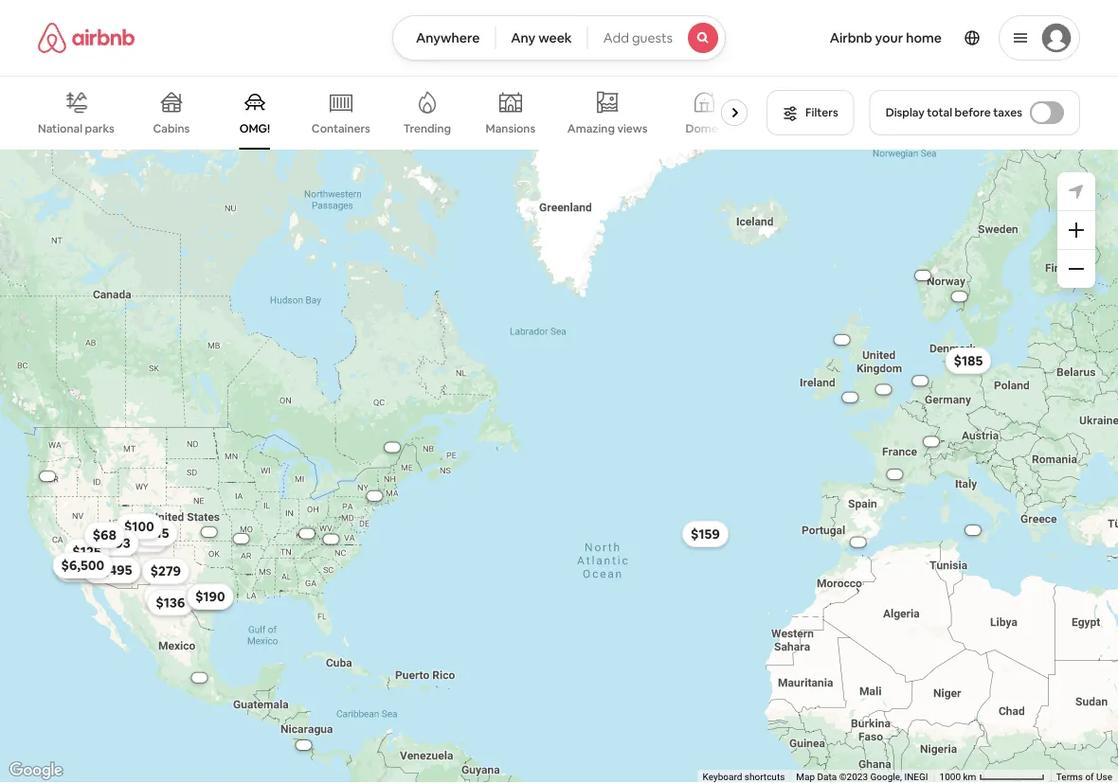Task type: vqa. For each thing, say whether or not it's contained in the screenshot.
$1,495 Button
yes



Task type: describe. For each thing, give the bounding box(es) containing it.
add guests button
[[587, 15, 726, 61]]

$68
[[93, 527, 117, 544]]

$136 button
[[147, 590, 194, 616]]

filters button
[[767, 90, 855, 136]]

$293 button
[[91, 530, 139, 557]]

google,
[[871, 772, 902, 783]]

data
[[817, 772, 837, 783]]

$100
[[124, 518, 154, 535]]

$662 button
[[58, 553, 106, 579]]

anywhere button
[[392, 15, 496, 61]]

$293
[[100, 535, 130, 552]]

$136
[[156, 595, 185, 612]]

$125
[[72, 544, 101, 561]]

$432
[[67, 557, 98, 574]]

zoom in image
[[1069, 223, 1084, 238]]

1000
[[940, 772, 961, 783]]

$518
[[195, 588, 224, 605]]

use
[[1097, 772, 1113, 783]]

$1,124
[[64, 561, 101, 578]]

1000 km button
[[934, 771, 1051, 784]]

home
[[906, 29, 942, 46]]

$185 button
[[946, 348, 992, 374]]

$68 $125
[[72, 527, 117, 561]]

$315 button
[[123, 526, 169, 553]]

filters
[[806, 105, 838, 120]]

$6,500 button
[[53, 553, 113, 579]]

$1,495 for $1,495
[[92, 562, 132, 579]]

$432 $293
[[67, 535, 130, 574]]

$432 button
[[59, 552, 107, 579]]

shortcuts
[[745, 772, 785, 783]]

$6,500
[[61, 557, 104, 574]]

$159 button
[[682, 521, 729, 548]]

$279 button
[[142, 558, 190, 585]]

terms of use link
[[1057, 772, 1113, 783]]

$159
[[691, 526, 720, 543]]

km
[[963, 772, 977, 783]]

of
[[1086, 772, 1094, 783]]

containers
[[312, 121, 370, 136]]

$518 button
[[187, 584, 233, 610]]

airbnb your home
[[830, 29, 942, 46]]

map
[[796, 772, 815, 783]]

any week button
[[495, 15, 588, 61]]

amazing
[[568, 121, 615, 136]]

parks
[[85, 121, 115, 136]]

before
[[955, 105, 991, 120]]

airbnb your home link
[[819, 18, 953, 58]]

$115
[[142, 525, 169, 542]]

total
[[927, 105, 953, 120]]

omg!
[[240, 121, 270, 136]]

$1,495 for $1,495 $972
[[92, 562, 132, 579]]

display
[[886, 105, 925, 120]]



Task type: locate. For each thing, give the bounding box(es) containing it.
map data ©2023 google, inegi
[[796, 772, 928, 783]]

$279
[[150, 563, 181, 580]]

$1,495 button
[[83, 557, 141, 584], [83, 557, 141, 584]]

profile element
[[749, 0, 1080, 76]]

1000 km
[[940, 772, 979, 783]]

$1,495 inside $1,495 $972
[[92, 562, 132, 579]]

$100 button
[[116, 514, 163, 540]]

$125 button
[[64, 539, 110, 565]]

mansions
[[486, 121, 536, 136]]

google map
showing 56 stays. region
[[0, 150, 1118, 784]]

$163 button
[[144, 584, 190, 610]]

terms
[[1057, 772, 1083, 783]]

$190
[[195, 589, 225, 606]]

any week
[[511, 29, 572, 46]]

national parks
[[38, 121, 115, 136]]

©2023
[[839, 772, 868, 783]]

none search field containing anywhere
[[392, 15, 726, 61]]

zoom out image
[[1069, 262, 1084, 277]]

$1,495
[[92, 562, 132, 579], [92, 562, 132, 579]]

any
[[511, 29, 536, 46]]

$163
[[152, 588, 181, 605]]

your
[[875, 29, 903, 46]]

display total before taxes
[[886, 105, 1023, 120]]

anywhere
[[416, 29, 480, 46]]

airbnb
[[830, 29, 873, 46]]

inegi
[[905, 772, 928, 783]]

$115 button
[[134, 520, 178, 547]]

add guests
[[603, 29, 673, 46]]

$185
[[954, 353, 983, 370]]

group
[[38, 76, 755, 150]]

google image
[[5, 759, 67, 784]]

$190 button
[[187, 584, 234, 610]]

$972
[[187, 589, 217, 606]]

$1,124 button
[[55, 556, 110, 583]]

national
[[38, 121, 82, 136]]

$972 button
[[178, 584, 226, 610]]

$662
[[66, 557, 98, 574]]

$315
[[132, 531, 160, 548]]

$1,495 $972
[[92, 562, 217, 606]]

add
[[603, 29, 629, 46]]

keyboard shortcuts
[[703, 772, 785, 783]]

domes
[[686, 121, 724, 136]]

terms of use
[[1057, 772, 1113, 783]]

guests
[[632, 29, 673, 46]]

week
[[539, 29, 572, 46]]

display total before taxes button
[[870, 90, 1080, 136]]

$68 button
[[84, 522, 125, 549]]

keyboard shortcuts button
[[703, 771, 785, 784]]

keyboard
[[703, 772, 742, 783]]

taxes
[[993, 105, 1023, 120]]

cabins
[[153, 121, 190, 136]]

views
[[617, 121, 648, 136]]

amazing views
[[568, 121, 648, 136]]

None search field
[[392, 15, 726, 61]]

group containing national parks
[[38, 76, 755, 150]]

trending
[[403, 121, 451, 136]]



